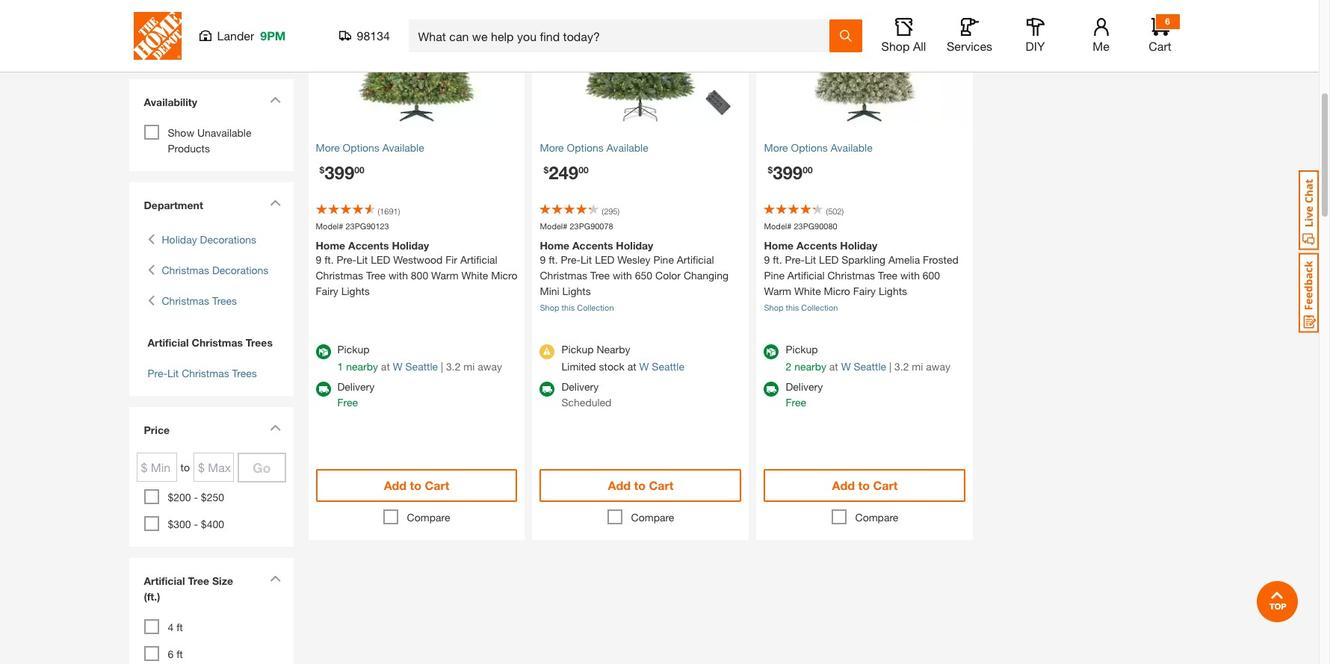 Task type: vqa. For each thing, say whether or not it's contained in the screenshot.
the left CENTER
no



Task type: describe. For each thing, give the bounding box(es) containing it.
cart for pickup 2 nearby at w seattle | 3.2 mi away
[[873, 478, 898, 492]]

pickup nearby limited stock at w seattle
[[562, 343, 684, 373]]

What can we help you find today? search field
[[418, 20, 828, 52]]

shop all
[[881, 39, 926, 53]]

sparkling
[[842, 253, 886, 266]]

artificial inside home accents holiday 9 ft. pre-lit led westwood fir artificial christmas tree with 800 warm white micro fairy lights
[[460, 253, 497, 266]]

249
[[549, 162, 579, 183]]

2-
[[191, 12, 201, 25]]

- for $200
[[194, 491, 198, 504]]

w seattle link for 1 nearby
[[393, 360, 438, 373]]

nearby for 1 nearby
[[346, 360, 378, 373]]

00 for 9 ft. pre-lit led sparkling amelia frosted pine artificial christmas tree with 600 warm white micro fairy lights
[[803, 164, 813, 175]]

with for wesley
[[613, 269, 632, 282]]

pre-lit christmas trees
[[148, 367, 257, 380]]

micro inside home accents holiday 9 ft. pre-lit led westwood fir artificial christmas tree with 800 warm white micro fairy lights
[[491, 269, 517, 282]]

cart 6
[[1149, 16, 1172, 53]]

artificial tree size (ft.) link
[[136, 566, 286, 616]]

1 vertical spatial trees
[[246, 336, 273, 349]]

more options available link for 9 ft. pre-lit led wesley pine artificial christmas tree with 650 color changing mini lights
[[540, 139, 742, 155]]

artificial tree size (ft.)
[[144, 575, 233, 603]]

model# for pickup 1 nearby at w seattle | 3.2 mi away
[[316, 221, 343, 231]]

6 inside cart 6
[[1165, 16, 1170, 27]]

98134 button
[[339, 28, 390, 43]]

micro inside home accents holiday 9 ft. pre-lit led sparkling amelia frosted pine artificial christmas tree with 600 warm white micro fairy lights shop this collection
[[824, 285, 850, 297]]

delivery for pickup nearby limited stock at w seattle
[[562, 380, 599, 393]]

holiday decorations link
[[162, 232, 256, 247]]

options for 9 ft. pre-lit led sparkling amelia frosted pine artificial christmas tree with 600 warm white micro fairy lights
[[791, 141, 828, 154]]

$ 399 00 for pickup 2 nearby at w seattle | 3.2 mi away
[[768, 162, 813, 183]]

christmas inside home accents holiday 9 ft. pre-lit led sparkling amelia frosted pine artificial christmas tree with 600 warm white micro fairy lights shop this collection
[[828, 269, 875, 282]]

w for 1 nearby
[[393, 360, 403, 373]]

more options available link for 9 ft. pre-lit led sparkling amelia frosted pine artificial christmas tree with 600 warm white micro fairy lights
[[764, 139, 966, 155]]

holiday for home accents holiday 9 ft. pre-lit led wesley pine artificial christmas tree with 650 color changing mini lights shop this collection
[[616, 239, 653, 252]]

0 horizontal spatial free
[[168, 12, 188, 25]]

available for 9 ft. pre-lit led wesley pine artificial christmas tree with 650 color changing mini lights
[[607, 141, 648, 154]]

available for pickup image for 2 nearby
[[764, 344, 779, 359]]

$300 - $400
[[168, 518, 224, 531]]

unavailable
[[197, 126, 251, 139]]

decorations for christmas decorations
[[212, 264, 269, 277]]

color
[[655, 269, 681, 282]]

changing
[[684, 269, 729, 282]]

christmas decorations
[[162, 264, 269, 277]]

home accents holiday 9 ft. pre-lit led westwood fir artificial christmas tree with 800 warm white micro fairy lights
[[316, 239, 517, 297]]

products
[[168, 142, 210, 155]]

650
[[635, 269, 652, 282]]

limited
[[562, 360, 596, 373]]

led inside home accents holiday 9 ft. pre-lit led westwood fir artificial christmas tree with 800 warm white micro fairy lights
[[371, 253, 390, 266]]

delivery up lander 9pm
[[231, 12, 268, 25]]

tree inside home accents holiday 9 ft. pre-lit led sparkling amelia frosted pine artificial christmas tree with 600 warm white micro fairy lights shop this collection
[[878, 269, 898, 282]]

3.2 for pickup 1 nearby at w seattle | 3.2 mi away
[[446, 360, 461, 373]]

home accents holiday 9 ft. pre-lit led sparkling amelia frosted pine artificial christmas tree with 600 warm white micro fairy lights shop this collection
[[764, 239, 959, 312]]

600
[[923, 269, 940, 282]]

home for 399
[[764, 239, 794, 252]]

pre- for lights
[[561, 253, 581, 266]]

collection inside home accents holiday 9 ft. pre-lit led sparkling amelia frosted pine artificial christmas tree with 600 warm white micro fairy lights shop this collection
[[801, 303, 838, 312]]

home inside home accents holiday 9 ft. pre-lit led westwood fir artificial christmas tree with 800 warm white micro fairy lights
[[316, 239, 345, 252]]

away for pickup 1 nearby at w seattle | 3.2 mi away
[[478, 360, 502, 373]]

1 00 from the left
[[354, 164, 364, 175]]

free for pickup 1 nearby at w seattle | 3.2 mi away
[[337, 396, 358, 409]]

4 ft link
[[168, 621, 183, 634]]

christmas inside home accents holiday 9 ft. pre-lit led westwood fir artificial christmas tree with 800 warm white micro fairy lights
[[316, 269, 363, 282]]

$300 - $400 link
[[168, 518, 224, 531]]

shop this collection link for 399
[[764, 303, 838, 312]]

add to cart button for limited stock at
[[540, 469, 742, 502]]

pickup for 2
[[786, 343, 818, 356]]

2
[[786, 360, 792, 373]]

christmas decorations link
[[162, 262, 269, 278]]

3
[[201, 12, 207, 25]]

pre-lit christmas trees link
[[148, 367, 257, 380]]

lights inside home accents holiday 9 ft. pre-lit led wesley pine artificial christmas tree with 650 color changing mini lights shop this collection
[[562, 285, 591, 297]]

artificial inside artificial christmas trees link
[[148, 336, 189, 349]]

w inside pickup nearby limited stock at w seattle
[[639, 360, 649, 373]]

$200
[[168, 491, 191, 504]]

price link
[[136, 415, 286, 449]]

wesley
[[617, 253, 651, 266]]

shop this collection link for 249
[[540, 303, 614, 312]]

lit for lights
[[581, 253, 592, 266]]

$ 399 00 for pickup 1 nearby at w seattle | 3.2 mi away
[[319, 162, 364, 183]]

pickup for nearby
[[562, 343, 594, 356]]

limited stock for pickup image
[[540, 344, 555, 359]]

holiday decorations
[[162, 233, 256, 246]]

$ for pickup 2 nearby at w seattle | 3.2 mi away
[[768, 164, 773, 175]]

9pm
[[260, 28, 286, 43]]

800
[[411, 269, 428, 282]]

led for 399
[[819, 253, 839, 266]]

holiday for home accents holiday 9 ft. pre-lit led westwood fir artificial christmas tree with 800 warm white micro fairy lights
[[392, 239, 429, 252]]

delivery free for 2
[[786, 380, 823, 409]]

this inside home accents holiday 9 ft. pre-lit led sparkling amelia frosted pine artificial christmas tree with 600 warm white micro fairy lights shop this collection
[[786, 303, 799, 312]]

add to cart for 2 nearby
[[832, 478, 898, 492]]

( for 9 ft. pre-lit led sparkling amelia frosted pine artificial christmas tree with 600 warm white micro fairy lights
[[826, 206, 828, 216]]

collection inside home accents holiday 9 ft. pre-lit led wesley pine artificial christmas tree with 650 color changing mini lights shop this collection
[[577, 303, 614, 312]]

lit down artificial christmas trees
[[167, 367, 179, 380]]

$400
[[201, 518, 224, 531]]

accents for 249
[[572, 239, 613, 252]]

model# 23pg90080
[[764, 221, 837, 231]]

pickup 1 nearby at w seattle | 3.2 mi away
[[337, 343, 502, 373]]

christmas up pre-lit christmas trees
[[192, 336, 243, 349]]

at inside pickup nearby limited stock at w seattle
[[627, 360, 636, 373]]

$200 - $250 link
[[168, 491, 224, 504]]

0 horizontal spatial 6
[[168, 648, 174, 661]]

availability link
[[136, 87, 286, 121]]

pre- for fairy
[[337, 253, 356, 266]]

christmas down artificial christmas trees
[[182, 367, 229, 380]]

feedback link image
[[1299, 253, 1319, 333]]

| for pickup 2 nearby at w seattle | 3.2 mi away
[[889, 360, 892, 373]]

23pg90080
[[794, 221, 837, 231]]

295
[[604, 206, 618, 216]]

more options available for 9 ft. pre-lit led wesley pine artificial christmas tree with 650 color changing mini lights
[[540, 141, 648, 154]]

fir
[[446, 253, 457, 266]]

mini
[[540, 285, 559, 297]]

6 ft link
[[168, 648, 183, 661]]

free 2-3 day delivery
[[168, 12, 268, 25]]

6 ft
[[168, 648, 183, 661]]

delivery free for 1
[[337, 380, 375, 409]]

1 more from the left
[[316, 141, 340, 154]]

artificial inside artificial tree size (ft.)
[[144, 575, 185, 587]]

$ 249 00
[[544, 162, 589, 183]]

artificial christmas trees link
[[144, 335, 278, 350]]

delivery scheduled
[[562, 380, 612, 409]]

free 2-3 day delivery link
[[168, 12, 268, 25]]

this inside home accents holiday 9 ft. pre-lit led wesley pine artificial christmas tree with 650 color changing mini lights shop this collection
[[562, 303, 575, 312]]

at for 1 nearby
[[381, 360, 390, 373]]

diy button
[[1011, 18, 1059, 54]]

tree inside home accents holiday 9 ft. pre-lit led wesley pine artificial christmas tree with 650 color changing mini lights shop this collection
[[590, 269, 610, 282]]

(ft.)
[[144, 590, 160, 603]]

fairy inside home accents holiday 9 ft. pre-lit led sparkling amelia frosted pine artificial christmas tree with 600 warm white micro fairy lights shop this collection
[[853, 285, 876, 297]]

502
[[828, 206, 842, 216]]

accents for 399
[[797, 239, 837, 252]]

westwood
[[393, 253, 443, 266]]

nearby
[[597, 343, 630, 356]]

2 vertical spatial trees
[[232, 367, 257, 380]]

caret icon image for price
[[269, 424, 281, 431]]

all
[[913, 39, 926, 53]]

more for 9 ft. pre-lit led wesley pine artificial christmas tree with 650 color changing mini lights
[[540, 141, 564, 154]]

1 options from the left
[[343, 141, 380, 154]]

caret icon image for department
[[269, 200, 281, 206]]

christmas right back caret image
[[162, 294, 209, 307]]

price-range-lowerBound telephone field
[[136, 453, 177, 482]]

4
[[168, 621, 174, 634]]

cart for pickup nearby limited stock at w seattle
[[649, 478, 674, 492]]

shop all button
[[880, 18, 928, 54]]

add for 1 nearby
[[384, 478, 407, 492]]

size
[[212, 575, 233, 587]]

pine inside home accents holiday 9 ft. pre-lit led sparkling amelia frosted pine artificial christmas tree with 600 warm white micro fairy lights shop this collection
[[764, 269, 785, 282]]

holiday for home accents holiday 9 ft. pre-lit led sparkling amelia frosted pine artificial christmas tree with 600 warm white micro fairy lights shop this collection
[[840, 239, 878, 252]]

- for $300
[[194, 518, 198, 531]]

artificial christmas trees
[[148, 336, 273, 349]]

0 vertical spatial day
[[210, 12, 228, 25]]

away for pickup 2 nearby at w seattle | 3.2 mi away
[[926, 360, 950, 373]]

show unavailable products link
[[168, 126, 251, 155]]

price
[[144, 424, 170, 436]]

9 for 399
[[764, 253, 770, 266]]

services button
[[946, 18, 994, 54]]

) for 9 ft. pre-lit led wesley pine artificial christmas tree with 650 color changing mini lights
[[618, 206, 620, 216]]

seattle for 2 nearby
[[854, 360, 886, 373]]

home accents holiday 9 ft. pre-lit led wesley pine artificial christmas tree with 650 color changing mini lights shop this collection
[[540, 239, 729, 312]]

23pg90078
[[570, 221, 613, 231]]

artificial inside home accents holiday 9 ft. pre-lit led sparkling amelia frosted pine artificial christmas tree with 600 warm white micro fairy lights shop this collection
[[788, 269, 825, 282]]

add to cart for limited stock at
[[608, 478, 674, 492]]

me
[[1093, 39, 1110, 53]]

9 ft. pre-lit led wesley pine artificial christmas tree with 650 color changing mini lights image
[[532, 0, 749, 132]]



Task type: locate. For each thing, give the bounding box(es) containing it.
4 ft
[[168, 621, 183, 634]]

pre- inside home accents holiday 9 ft. pre-lit led westwood fir artificial christmas tree with 800 warm white micro fairy lights
[[337, 253, 356, 266]]

2 horizontal spatial seattle
[[854, 360, 886, 373]]

christmas down model# 23pg90123
[[316, 269, 363, 282]]

nearby inside pickup 2 nearby at w seattle | 3.2 mi away
[[794, 360, 826, 373]]

lander 9pm
[[217, 28, 286, 43]]

2 pickup from the left
[[562, 343, 594, 356]]

- right $200
[[194, 491, 198, 504]]

2 horizontal spatial compare
[[855, 511, 899, 524]]

2 | from the left
[[889, 360, 892, 373]]

1 3.2 from the left
[[446, 360, 461, 373]]

at inside pickup 2 nearby at w seattle | 3.2 mi away
[[829, 360, 838, 373]]

399 up model# 23pg90080
[[773, 162, 803, 183]]

lights inside home accents holiday 9 ft. pre-lit led sparkling amelia frosted pine artificial christmas tree with 600 warm white micro fairy lights shop this collection
[[879, 285, 907, 297]]

2 with from the left
[[613, 269, 632, 282]]

1 horizontal spatial more options available link
[[540, 139, 742, 155]]

lights down model# 23pg90123
[[341, 285, 370, 297]]

delivery for pickup 1 nearby at w seattle | 3.2 mi away
[[337, 380, 375, 393]]

more options available up $ 249 00
[[540, 141, 648, 154]]

0 horizontal spatial compare
[[407, 511, 450, 524]]

0 horizontal spatial w
[[393, 360, 403, 373]]

caret icon image inside artificial tree size (ft.) link
[[269, 575, 281, 582]]

3 home from the left
[[764, 239, 794, 252]]

caret icon image
[[269, 96, 281, 103], [269, 200, 281, 206], [269, 424, 281, 431], [269, 575, 281, 582]]

3 ft. from the left
[[773, 253, 782, 266]]

white down model# 23pg90080
[[794, 285, 821, 297]]

3.2 inside the pickup 1 nearby at w seattle | 3.2 mi away
[[446, 360, 461, 373]]

1 pickup from the left
[[337, 343, 370, 356]]

available up '1691'
[[382, 141, 424, 154]]

lit inside home accents holiday 9 ft. pre-lit led westwood fir artificial christmas tree with 800 warm white micro fairy lights
[[356, 253, 368, 266]]

day right the 3
[[210, 12, 228, 25]]

model# for pickup nearby limited stock at w seattle
[[540, 221, 567, 231]]

0 horizontal spatial fairy
[[316, 285, 338, 297]]

1 horizontal spatial compare
[[631, 511, 674, 524]]

w seattle link for 2 nearby
[[841, 360, 886, 373]]

9 ft. pre-lit led westwood fir artificial christmas tree with 800 warm white micro fairy lights image
[[308, 0, 525, 132]]

shop inside home accents holiday 9 ft. pre-lit led wesley pine artificial christmas tree with 650 color changing mini lights shop this collection
[[540, 303, 559, 312]]

artificial down back caret image
[[148, 336, 189, 349]]

1 available shipping image from the left
[[316, 382, 331, 397]]

2 horizontal spatial more options available link
[[764, 139, 966, 155]]

caret icon image inside price link
[[269, 424, 281, 431]]

2 more options available link from the left
[[540, 139, 742, 155]]

) up westwood
[[398, 206, 400, 216]]

3 options from the left
[[791, 141, 828, 154]]

with left 800
[[389, 269, 408, 282]]

model# left the 23pg90080
[[764, 221, 792, 231]]

ft down 4 ft link
[[176, 648, 183, 661]]

2 horizontal spatial lights
[[879, 285, 907, 297]]

warm down fir
[[431, 269, 459, 282]]

christmas up christmas trees
[[162, 264, 209, 277]]

pre- down the model# 23pg90078
[[561, 253, 581, 266]]

available shipping image
[[764, 382, 779, 397]]

3 $ from the left
[[768, 164, 773, 175]]

lights right mini at the top of page
[[562, 285, 591, 297]]

free down 1
[[337, 396, 358, 409]]

delivery down free 2-3 day delivery
[[220, 39, 257, 52]]

holiday inside home accents holiday 9 ft. pre-lit led westwood fir artificial christmas tree with 800 warm white micro fairy lights
[[392, 239, 429, 252]]

pre- for white
[[785, 253, 805, 266]]

options for 9 ft. pre-lit led wesley pine artificial christmas tree with 650 color changing mini lights
[[567, 141, 604, 154]]

away inside the pickup 1 nearby at w seattle | 3.2 mi away
[[478, 360, 502, 373]]

day down the 3
[[199, 39, 217, 52]]

1 delivery free from the left
[[337, 380, 375, 409]]

2 horizontal spatial 9
[[764, 253, 770, 266]]

fairy down model# 23pg90123
[[316, 285, 338, 297]]

2 nearby from the left
[[794, 360, 826, 373]]

1691
[[380, 206, 398, 216]]

options up $ 249 00
[[567, 141, 604, 154]]

2 horizontal spatial (
[[826, 206, 828, 216]]

back caret image
[[148, 293, 154, 309]]

1 w seattle link from the left
[[393, 360, 438, 373]]

1 horizontal spatial accents
[[572, 239, 613, 252]]

lit for white
[[805, 253, 816, 266]]

2 horizontal spatial with
[[900, 269, 920, 282]]

1 horizontal spatial nearby
[[794, 360, 826, 373]]

this
[[562, 303, 575, 312], [786, 303, 799, 312]]

3 seattle from the left
[[854, 360, 886, 373]]

live chat image
[[1299, 170, 1319, 250]]

go button
[[238, 452, 286, 482]]

more options available up '1691'
[[316, 141, 424, 154]]

0 horizontal spatial 3.2
[[446, 360, 461, 373]]

0 horizontal spatial led
[[371, 253, 390, 266]]

3 caret icon image from the top
[[269, 424, 281, 431]]

warm inside home accents holiday 9 ft. pre-lit led westwood fir artificial christmas tree with 800 warm white micro fairy lights
[[431, 269, 459, 282]]

lights
[[341, 285, 370, 297], [562, 285, 591, 297], [879, 285, 907, 297]]

shop
[[881, 39, 910, 53], [540, 303, 559, 312], [764, 303, 784, 312]]

decorations inside christmas decorations 'link'
[[212, 264, 269, 277]]

ft for 4 ft
[[176, 621, 183, 634]]

ft. inside home accents holiday 9 ft. pre-lit led westwood fir artificial christmas tree with 800 warm white micro fairy lights
[[324, 253, 334, 266]]

more options available for 9 ft. pre-lit led sparkling amelia frosted pine artificial christmas tree with 600 warm white micro fairy lights
[[764, 141, 873, 154]]

1 horizontal spatial $
[[544, 164, 549, 175]]

$ up model# 23pg90080
[[768, 164, 773, 175]]

christmas trees link
[[162, 293, 237, 309]]

holiday
[[162, 233, 197, 246], [392, 239, 429, 252], [616, 239, 653, 252], [840, 239, 878, 252]]

w for 2 nearby
[[841, 360, 851, 373]]

me button
[[1077, 18, 1125, 54]]

home down the model# 23pg90078
[[540, 239, 570, 252]]

3 w seattle link from the left
[[841, 360, 886, 373]]

0 horizontal spatial more options available link
[[316, 139, 517, 155]]

| inside pickup 2 nearby at w seattle | 3.2 mi away
[[889, 360, 892, 373]]

white inside home accents holiday 9 ft. pre-lit led sparkling amelia frosted pine artificial christmas tree with 600 warm white micro fairy lights shop this collection
[[794, 285, 821, 297]]

w
[[393, 360, 403, 373], [639, 360, 649, 373], [841, 360, 851, 373]]

back caret image for christmas decorations
[[148, 262, 154, 278]]

pre- inside home accents holiday 9 ft. pre-lit led wesley pine artificial christmas tree with 650 color changing mini lights shop this collection
[[561, 253, 581, 266]]

tree left 800
[[366, 269, 386, 282]]

2 horizontal spatial more
[[764, 141, 788, 154]]

led inside home accents holiday 9 ft. pre-lit led wesley pine artificial christmas tree with 650 color changing mini lights shop this collection
[[595, 253, 615, 266]]

1 vertical spatial pine
[[764, 269, 785, 282]]

artificial
[[460, 253, 497, 266], [677, 253, 714, 266], [788, 269, 825, 282], [148, 336, 189, 349], [144, 575, 185, 587]]

pine inside home accents holiday 9 ft. pre-lit led wesley pine artificial christmas tree with 650 color changing mini lights shop this collection
[[653, 253, 674, 266]]

pine
[[653, 253, 674, 266], [764, 269, 785, 282]]

w inside pickup 2 nearby at w seattle | 3.2 mi away
[[841, 360, 851, 373]]

caret icon image for artificial tree size (ft.)
[[269, 575, 281, 582]]

christmas inside home accents holiday 9 ft. pre-lit led wesley pine artificial christmas tree with 650 color changing mini lights shop this collection
[[540, 269, 587, 282]]

with inside home accents holiday 9 ft. pre-lit led sparkling amelia frosted pine artificial christmas tree with 600 warm white micro fairy lights shop this collection
[[900, 269, 920, 282]]

1 horizontal spatial seattle
[[652, 360, 684, 373]]

( up 23pg90078
[[602, 206, 604, 216]]

compare for limited stock at
[[631, 511, 674, 524]]

0 vertical spatial ft
[[176, 621, 183, 634]]

0 horizontal spatial 399
[[324, 162, 354, 183]]

white inside home accents holiday 9 ft. pre-lit led westwood fir artificial christmas tree with 800 warm white micro fairy lights
[[461, 269, 488, 282]]

0 horizontal spatial away
[[478, 360, 502, 373]]

1 horizontal spatial model#
[[540, 221, 567, 231]]

delivery for pickup 2 nearby at w seattle | 3.2 mi away
[[786, 380, 823, 393]]

4 caret icon image from the top
[[269, 575, 281, 582]]

available shipping image for 249
[[540, 382, 555, 397]]

price-range-upperBound telephone field
[[194, 453, 234, 482]]

9 up mini at the top of page
[[540, 253, 546, 266]]

accents inside home accents holiday 9 ft. pre-lit led wesley pine artificial christmas tree with 650 color changing mini lights shop this collection
[[572, 239, 613, 252]]

ft. up mini at the top of page
[[549, 253, 558, 266]]

0 vertical spatial pine
[[653, 253, 674, 266]]

0 vertical spatial micro
[[491, 269, 517, 282]]

2 horizontal spatial shop
[[881, 39, 910, 53]]

tree inside artificial tree size (ft.)
[[188, 575, 209, 587]]

3 00 from the left
[[803, 164, 813, 175]]

| for pickup 1 nearby at w seattle | 3.2 mi away
[[441, 360, 443, 373]]

1 available from the left
[[382, 141, 424, 154]]

1 fairy from the left
[[316, 285, 338, 297]]

1 ) from the left
[[398, 206, 400, 216]]

with inside home accents holiday 9 ft. pre-lit led wesley pine artificial christmas tree with 650 color changing mini lights shop this collection
[[613, 269, 632, 282]]

9 for 249
[[540, 253, 546, 266]]

christmas inside 'link'
[[162, 264, 209, 277]]

mi
[[464, 360, 475, 373], [912, 360, 923, 373]]

2 add to cart from the left
[[608, 478, 674, 492]]

w inside the pickup 1 nearby at w seattle | 3.2 mi away
[[393, 360, 403, 373]]

1 home from the left
[[316, 239, 345, 252]]

available for pickup image for 1 nearby
[[316, 344, 331, 359]]

1 399 from the left
[[324, 162, 354, 183]]

0 horizontal spatial $ 399 00
[[319, 162, 364, 183]]

pre- inside home accents holiday 9 ft. pre-lit led sparkling amelia frosted pine artificial christmas tree with 600 warm white micro fairy lights shop this collection
[[785, 253, 805, 266]]

2 add from the left
[[608, 478, 631, 492]]

$ up the model# 23pg90078
[[544, 164, 549, 175]]

2 w seattle link from the left
[[639, 360, 684, 373]]

$ for pickup nearby limited stock at w seattle
[[544, 164, 549, 175]]

led for 249
[[595, 253, 615, 266]]

2 horizontal spatial add to cart button
[[764, 469, 966, 502]]

2 away from the left
[[926, 360, 950, 373]]

ft. down model# 23pg90123
[[324, 253, 334, 266]]

caret icon image inside department link
[[269, 200, 281, 206]]

1 vertical spatial white
[[794, 285, 821, 297]]

home
[[316, 239, 345, 252], [540, 239, 570, 252], [764, 239, 794, 252]]

2 horizontal spatial more options available
[[764, 141, 873, 154]]

2 caret icon image from the top
[[269, 200, 281, 206]]

ft.
[[324, 253, 334, 266], [549, 253, 558, 266], [773, 253, 782, 266]]

away inside pickup 2 nearby at w seattle | 3.2 mi away
[[926, 360, 950, 373]]

2 add to cart button from the left
[[540, 469, 742, 502]]

ft for 6 ft
[[176, 648, 183, 661]]

add
[[384, 478, 407, 492], [608, 478, 631, 492], [832, 478, 855, 492]]

accents inside home accents holiday 9 ft. pre-lit led sparkling amelia frosted pine artificial christmas tree with 600 warm white micro fairy lights shop this collection
[[797, 239, 837, 252]]

2 delivery free from the left
[[786, 380, 823, 409]]

holiday inside home accents holiday 9 ft. pre-lit led wesley pine artificial christmas tree with 650 color changing mini lights shop this collection
[[616, 239, 653, 252]]

1 w from the left
[[393, 360, 403, 373]]

1 horizontal spatial 00
[[579, 164, 589, 175]]

artificial inside home accents holiday 9 ft. pre-lit led wesley pine artificial christmas tree with 650 color changing mini lights shop this collection
[[677, 253, 714, 266]]

1 horizontal spatial (
[[602, 206, 604, 216]]

artificial up (ft.)
[[144, 575, 185, 587]]

2 horizontal spatial accents
[[797, 239, 837, 252]]

scheduled
[[562, 396, 612, 409]]

1 horizontal spatial pickup
[[562, 343, 594, 356]]

1 horizontal spatial more
[[540, 141, 564, 154]]

seattle inside the pickup 1 nearby at w seattle | 3.2 mi away
[[405, 360, 438, 373]]

to for 2 nearby
[[858, 478, 870, 492]]

artificial down model# 23pg90080
[[788, 269, 825, 282]]

$ 399 00 up model# 23pg90080
[[768, 162, 813, 183]]

lander
[[217, 28, 254, 43]]

0 horizontal spatial mi
[[464, 360, 475, 373]]

cart for pickup 1 nearby at w seattle | 3.2 mi away
[[425, 478, 449, 492]]

2 $ from the left
[[544, 164, 549, 175]]

to
[[180, 461, 190, 474], [410, 478, 421, 492], [634, 478, 646, 492], [858, 478, 870, 492]]

0 horizontal spatial w seattle link
[[393, 360, 438, 373]]

2 more options available from the left
[[540, 141, 648, 154]]

3 ) from the left
[[842, 206, 844, 216]]

shop inside home accents holiday 9 ft. pre-lit led sparkling amelia frosted pine artificial christmas tree with 600 warm white micro fairy lights shop this collection
[[764, 303, 784, 312]]

show unavailable products
[[168, 126, 251, 155]]

shop this collection link
[[540, 303, 614, 312], [764, 303, 838, 312]]

go
[[252, 459, 271, 476]]

$ up model# 23pg90123
[[319, 164, 324, 175]]

home inside home accents holiday 9 ft. pre-lit led sparkling amelia frosted pine artificial christmas tree with 600 warm white micro fairy lights shop this collection
[[764, 239, 794, 252]]

6 right me button
[[1165, 16, 1170, 27]]

$ 399 00 up model# 23pg90123
[[319, 162, 364, 183]]

1 horizontal spatial )
[[618, 206, 620, 216]]

( 1691 )
[[378, 206, 400, 216]]

caret icon image for availability
[[269, 96, 281, 103]]

2 ft. from the left
[[549, 253, 558, 266]]

( for 9 ft. pre-lit led wesley pine artificial christmas tree with 650 color changing mini lights
[[602, 206, 604, 216]]

ft. for 249
[[549, 253, 558, 266]]

1 horizontal spatial shop this collection link
[[764, 303, 838, 312]]

3 add to cart from the left
[[832, 478, 898, 492]]

0 horizontal spatial accents
[[348, 239, 389, 252]]

1 add to cart from the left
[[384, 478, 449, 492]]

services
[[947, 39, 992, 53]]

0 vertical spatial -
[[194, 491, 198, 504]]

accents down the 23pg90080
[[797, 239, 837, 252]]

1 back caret image from the top
[[148, 232, 154, 247]]

2 available from the left
[[607, 141, 648, 154]]

1 more options available from the left
[[316, 141, 424, 154]]

ft. inside home accents holiday 9 ft. pre-lit led wesley pine artificial christmas tree with 650 color changing mini lights shop this collection
[[549, 253, 558, 266]]

3 with from the left
[[900, 269, 920, 282]]

$ 399 00
[[319, 162, 364, 183], [768, 162, 813, 183]]

3 at from the left
[[829, 360, 838, 373]]

artificial up the changing
[[677, 253, 714, 266]]

add for 2 nearby
[[832, 478, 855, 492]]

lit down 23pg90078
[[581, 253, 592, 266]]

to for 1 nearby
[[410, 478, 421, 492]]

$200 - $250
[[168, 491, 224, 504]]

fairy
[[316, 285, 338, 297], [853, 285, 876, 297]]

add to cart button for 1 nearby
[[316, 469, 517, 502]]

model# 23pg90123
[[316, 221, 389, 231]]

1 horizontal spatial collection
[[801, 303, 838, 312]]

2 - from the top
[[194, 518, 198, 531]]

1 with from the left
[[389, 269, 408, 282]]

3 more options available from the left
[[764, 141, 873, 154]]

2 available for pickup image from the left
[[764, 344, 779, 359]]

w right stock
[[639, 360, 649, 373]]

w right 1
[[393, 360, 403, 373]]

holiday down department
[[162, 233, 197, 246]]

2 horizontal spatial at
[[829, 360, 838, 373]]

seattle inside pickup nearby limited stock at w seattle
[[652, 360, 684, 373]]

2 more from the left
[[540, 141, 564, 154]]

pickup inside pickup 2 nearby at w seattle | 3.2 mi away
[[786, 343, 818, 356]]

decorations up christmas decorations 'link'
[[200, 233, 256, 246]]

at for 2 nearby
[[829, 360, 838, 373]]

9 inside home accents holiday 9 ft. pre-lit led sparkling amelia frosted pine artificial christmas tree with 600 warm white micro fairy lights shop this collection
[[764, 253, 770, 266]]

at right stock
[[627, 360, 636, 373]]

same-day delivery link
[[168, 39, 257, 52]]

available up the ( 502 )
[[831, 141, 873, 154]]

mi inside the pickup 1 nearby at w seattle | 3.2 mi away
[[464, 360, 475, 373]]

2 model# from the left
[[540, 221, 567, 231]]

accents inside home accents holiday 9 ft. pre-lit led westwood fir artificial christmas tree with 800 warm white micro fairy lights
[[348, 239, 389, 252]]

$250
[[201, 491, 224, 504]]

delivery inside delivery scheduled
[[562, 380, 599, 393]]

1 add to cart button from the left
[[316, 469, 517, 502]]

seattle for 1 nearby
[[405, 360, 438, 373]]

free for pickup 2 nearby at w seattle | 3.2 mi away
[[786, 396, 806, 409]]

compare for 2 nearby
[[855, 511, 899, 524]]

0 horizontal spatial shop this collection link
[[540, 303, 614, 312]]

amelia
[[888, 253, 920, 266]]

0 horizontal spatial available shipping image
[[316, 382, 331, 397]]

home down model# 23pg90080
[[764, 239, 794, 252]]

$ inside $ 249 00
[[544, 164, 549, 175]]

trees down artificial christmas trees link
[[232, 367, 257, 380]]

back caret image down department
[[148, 232, 154, 247]]

more options available link up "295"
[[540, 139, 742, 155]]

this up limited
[[562, 303, 575, 312]]

1 shop this collection link from the left
[[540, 303, 614, 312]]

0 vertical spatial back caret image
[[148, 232, 154, 247]]

0 horizontal spatial available
[[382, 141, 424, 154]]

| inside the pickup 1 nearby at w seattle | 3.2 mi away
[[441, 360, 443, 373]]

shop this collection link down mini at the top of page
[[540, 303, 614, 312]]

1 vertical spatial -
[[194, 518, 198, 531]]

frosted
[[923, 253, 959, 266]]

9 inside home accents holiday 9 ft. pre-lit led wesley pine artificial christmas tree with 650 color changing mini lights shop this collection
[[540, 253, 546, 266]]

00 for 9 ft. pre-lit led wesley pine artificial christmas tree with 650 color changing mini lights
[[579, 164, 589, 175]]

collection up nearby
[[577, 303, 614, 312]]

1 horizontal spatial home
[[540, 239, 570, 252]]

00
[[354, 164, 364, 175], [579, 164, 589, 175], [803, 164, 813, 175]]

home down model# 23pg90123
[[316, 239, 345, 252]]

1 horizontal spatial $ 399 00
[[768, 162, 813, 183]]

1 vertical spatial day
[[199, 39, 217, 52]]

model# 23pg90078
[[540, 221, 613, 231]]

2 options from the left
[[567, 141, 604, 154]]

1
[[337, 360, 343, 373]]

tree down "amelia"
[[878, 269, 898, 282]]

0 horizontal spatial add to cart button
[[316, 469, 517, 502]]

1 horizontal spatial 3.2
[[894, 360, 909, 373]]

1 horizontal spatial |
[[889, 360, 892, 373]]

0 horizontal spatial micro
[[491, 269, 517, 282]]

pine up color
[[653, 253, 674, 266]]

1 add from the left
[[384, 478, 407, 492]]

1 horizontal spatial add
[[608, 478, 631, 492]]

cart
[[1149, 39, 1172, 53], [425, 478, 449, 492], [649, 478, 674, 492], [873, 478, 898, 492]]

1 horizontal spatial 9
[[540, 253, 546, 266]]

ft right 4 at the bottom left of the page
[[176, 621, 183, 634]]

1 caret icon image from the top
[[269, 96, 281, 103]]

2 home from the left
[[540, 239, 570, 252]]

1 9 from the left
[[316, 253, 322, 266]]

2 led from the left
[[595, 253, 615, 266]]

1 ft from the top
[[176, 621, 183, 634]]

home inside home accents holiday 9 ft. pre-lit led wesley pine artificial christmas tree with 650 color changing mini lights shop this collection
[[540, 239, 570, 252]]

1 horizontal spatial delivery free
[[786, 380, 823, 409]]

2 mi from the left
[[912, 360, 923, 373]]

decorations for holiday decorations
[[200, 233, 256, 246]]

holiday up the 'wesley'
[[616, 239, 653, 252]]

1 horizontal spatial available
[[607, 141, 648, 154]]

tree left 650
[[590, 269, 610, 282]]

2 horizontal spatial add to cart
[[832, 478, 898, 492]]

3.2 for pickup 2 nearby at w seattle | 3.2 mi away
[[894, 360, 909, 373]]

warm inside home accents holiday 9 ft. pre-lit led sparkling amelia frosted pine artificial christmas tree with 600 warm white micro fairy lights shop this collection
[[764, 285, 791, 297]]

more for 9 ft. pre-lit led sparkling amelia frosted pine artificial christmas tree with 600 warm white micro fairy lights
[[764, 141, 788, 154]]

1 led from the left
[[371, 253, 390, 266]]

department
[[144, 199, 203, 211]]

at inside the pickup 1 nearby at w seattle | 3.2 mi away
[[381, 360, 390, 373]]

2 seattle from the left
[[652, 360, 684, 373]]

nearby right 2
[[794, 360, 826, 373]]

available up "295"
[[607, 141, 648, 154]]

1 horizontal spatial add to cart
[[608, 478, 674, 492]]

pre- up 'price' at the bottom left of page
[[148, 367, 167, 380]]

3 lights from the left
[[879, 285, 907, 297]]

0 horizontal spatial collection
[[577, 303, 614, 312]]

collection
[[577, 303, 614, 312], [801, 303, 838, 312]]

nearby inside the pickup 1 nearby at w seattle | 3.2 mi away
[[346, 360, 378, 373]]

2 horizontal spatial w seattle link
[[841, 360, 886, 373]]

0 horizontal spatial available for pickup image
[[316, 344, 331, 359]]

1 - from the top
[[194, 491, 198, 504]]

back caret image up back caret image
[[148, 262, 154, 278]]

free
[[168, 12, 188, 25], [337, 396, 358, 409], [786, 396, 806, 409]]

same-
[[168, 39, 199, 52]]

department link
[[136, 190, 286, 220]]

nearby for 2 nearby
[[794, 360, 826, 373]]

add to cart button for 2 nearby
[[764, 469, 966, 502]]

00 up the model# 23pg90078
[[579, 164, 589, 175]]

1 vertical spatial ft
[[176, 648, 183, 661]]

1 mi from the left
[[464, 360, 475, 373]]

2 ) from the left
[[618, 206, 620, 216]]

2 compare from the left
[[631, 511, 674, 524]]

pickup for 1
[[337, 343, 370, 356]]

delivery down 2
[[786, 380, 823, 393]]

0 horizontal spatial this
[[562, 303, 575, 312]]

0 horizontal spatial )
[[398, 206, 400, 216]]

0 horizontal spatial lights
[[341, 285, 370, 297]]

model# left 23pg90123
[[316, 221, 343, 231]]

ft. inside home accents holiday 9 ft. pre-lit led sparkling amelia frosted pine artificial christmas tree with 600 warm white micro fairy lights shop this collection
[[773, 253, 782, 266]]

ft. for 399
[[773, 253, 782, 266]]

free right available shipping image
[[786, 396, 806, 409]]

tree left size on the bottom
[[188, 575, 209, 587]]

1 horizontal spatial available for pickup image
[[764, 344, 779, 359]]

white right 800
[[461, 269, 488, 282]]

00 up model# 23pg90080
[[803, 164, 813, 175]]

1 ft. from the left
[[324, 253, 334, 266]]

show
[[168, 126, 194, 139]]

away
[[478, 360, 502, 373], [926, 360, 950, 373]]

pickup
[[337, 343, 370, 356], [562, 343, 594, 356], [786, 343, 818, 356]]

home for 249
[[540, 239, 570, 252]]

9 ft. pre-lit led sparkling amelia frosted pine artificial christmas tree with 600 warm white micro fairy lights image
[[757, 0, 973, 132]]

1 horizontal spatial ft.
[[549, 253, 558, 266]]

1 lights from the left
[[341, 285, 370, 297]]

shop this collection link up 2
[[764, 303, 838, 312]]

3.2
[[446, 360, 461, 373], [894, 360, 909, 373]]

0 horizontal spatial add to cart
[[384, 478, 449, 492]]

led inside home accents holiday 9 ft. pre-lit led sparkling amelia frosted pine artificial christmas tree with 600 warm white micro fairy lights shop this collection
[[819, 253, 839, 266]]

2 lights from the left
[[562, 285, 591, 297]]

3.2 inside pickup 2 nearby at w seattle | 3.2 mi away
[[894, 360, 909, 373]]

3 pickup from the left
[[786, 343, 818, 356]]

more options available link up '1691'
[[316, 139, 517, 155]]

compare for 1 nearby
[[407, 511, 450, 524]]

shop inside button
[[881, 39, 910, 53]]

pickup inside pickup nearby limited stock at w seattle
[[562, 343, 594, 356]]

2 accents from the left
[[572, 239, 613, 252]]

1 horizontal spatial free
[[337, 396, 358, 409]]

same-day delivery
[[168, 39, 257, 52]]

23pg90123
[[346, 221, 389, 231]]

1 horizontal spatial mi
[[912, 360, 923, 373]]

decorations
[[200, 233, 256, 246], [212, 264, 269, 277]]

accents
[[348, 239, 389, 252], [572, 239, 613, 252], [797, 239, 837, 252]]

seattle inside pickup 2 nearby at w seattle | 3.2 mi away
[[854, 360, 886, 373]]

1 vertical spatial micro
[[824, 285, 850, 297]]

( up the 23pg90080
[[826, 206, 828, 216]]

the home depot logo image
[[133, 12, 181, 60]]

back caret image for holiday decorations
[[148, 232, 154, 247]]

led
[[371, 253, 390, 266], [595, 253, 615, 266], [819, 253, 839, 266]]

pickup up limited
[[562, 343, 594, 356]]

more options available up the ( 502 )
[[764, 141, 873, 154]]

2 399 from the left
[[773, 162, 803, 183]]

availability
[[144, 96, 197, 108]]

available shipping image
[[316, 382, 331, 397], [540, 382, 555, 397]]

model# for pickup 2 nearby at w seattle | 3.2 mi away
[[764, 221, 792, 231]]

2 9 from the left
[[540, 253, 546, 266]]

399 for pickup 2 nearby at w seattle | 3.2 mi away
[[773, 162, 803, 183]]

tree inside home accents holiday 9 ft. pre-lit led westwood fir artificial christmas tree with 800 warm white micro fairy lights
[[366, 269, 386, 282]]

lit inside home accents holiday 9 ft. pre-lit led wesley pine artificial christmas tree with 650 color changing mini lights shop this collection
[[581, 253, 592, 266]]

2 horizontal spatial 00
[[803, 164, 813, 175]]

1 $ 399 00 from the left
[[319, 162, 364, 183]]

( 295 )
[[602, 206, 620, 216]]

pre-
[[337, 253, 356, 266], [561, 253, 581, 266], [785, 253, 805, 266], [148, 367, 167, 380]]

98134
[[357, 28, 390, 43]]

- right $300
[[194, 518, 198, 531]]

1 more options available link from the left
[[316, 139, 517, 155]]

mi for pickup 1 nearby at w seattle | 3.2 mi away
[[464, 360, 475, 373]]

accents down 23pg90123
[[348, 239, 389, 252]]

decorations down holiday decorations at the top
[[212, 264, 269, 277]]

1 horizontal spatial micro
[[824, 285, 850, 297]]

1 compare from the left
[[407, 511, 450, 524]]

2 ft from the top
[[176, 648, 183, 661]]

$ for pickup 1 nearby at w seattle | 3.2 mi away
[[319, 164, 324, 175]]

add to cart button
[[316, 469, 517, 502], [540, 469, 742, 502], [764, 469, 966, 502]]

$300
[[168, 518, 191, 531]]

0 horizontal spatial $
[[319, 164, 324, 175]]

2 collection from the left
[[801, 303, 838, 312]]

fairy inside home accents holiday 9 ft. pre-lit led westwood fir artificial christmas tree with 800 warm white micro fairy lights
[[316, 285, 338, 297]]

2 3.2 from the left
[[894, 360, 909, 373]]

) for 9 ft. pre-lit led sparkling amelia frosted pine artificial christmas tree with 600 warm white micro fairy lights
[[842, 206, 844, 216]]

christmas down sparkling
[[828, 269, 875, 282]]

9 down model# 23pg90123
[[316, 253, 322, 266]]

0 horizontal spatial at
[[381, 360, 390, 373]]

2 horizontal spatial available
[[831, 141, 873, 154]]

mi for pickup 2 nearby at w seattle | 3.2 mi away
[[912, 360, 923, 373]]

accents down 23pg90078
[[572, 239, 613, 252]]

2 horizontal spatial w
[[841, 360, 851, 373]]

3 more from the left
[[764, 141, 788, 154]]

christmas trees
[[162, 294, 237, 307]]

at right 2
[[829, 360, 838, 373]]

0 horizontal spatial shop
[[540, 303, 559, 312]]

0 horizontal spatial model#
[[316, 221, 343, 231]]

led left the 'wesley'
[[595, 253, 615, 266]]

1 $ from the left
[[319, 164, 324, 175]]

1 horizontal spatial white
[[794, 285, 821, 297]]

1 horizontal spatial at
[[627, 360, 636, 373]]

available for 9 ft. pre-lit led sparkling amelia frosted pine artificial christmas tree with 600 warm white micro fairy lights
[[831, 141, 873, 154]]

holiday inside home accents holiday 9 ft. pre-lit led sparkling amelia frosted pine artificial christmas tree with 600 warm white micro fairy lights shop this collection
[[840, 239, 878, 252]]

available
[[382, 141, 424, 154], [607, 141, 648, 154], [831, 141, 873, 154]]

pickup up 1
[[337, 343, 370, 356]]

)
[[398, 206, 400, 216], [618, 206, 620, 216], [842, 206, 844, 216]]

1 this from the left
[[562, 303, 575, 312]]

399 up model# 23pg90123
[[324, 162, 354, 183]]

white
[[461, 269, 488, 282], [794, 285, 821, 297]]

with down the 'wesley'
[[613, 269, 632, 282]]

lit inside home accents holiday 9 ft. pre-lit led sparkling amelia frosted pine artificial christmas tree with 600 warm white micro fairy lights shop this collection
[[805, 253, 816, 266]]

delivery free down 2
[[786, 380, 823, 409]]

1 accents from the left
[[348, 239, 389, 252]]

lights inside home accents holiday 9 ft. pre-lit led westwood fir artificial christmas tree with 800 warm white micro fairy lights
[[341, 285, 370, 297]]

mi inside pickup 2 nearby at w seattle | 3.2 mi away
[[912, 360, 923, 373]]

add to cart
[[384, 478, 449, 492], [608, 478, 674, 492], [832, 478, 898, 492]]

1 ( from the left
[[378, 206, 380, 216]]

) up the 'wesley'
[[618, 206, 620, 216]]

led down 23pg90123
[[371, 253, 390, 266]]

399 for pickup 1 nearby at w seattle | 3.2 mi away
[[324, 162, 354, 183]]

1 vertical spatial warm
[[764, 285, 791, 297]]

led left sparkling
[[819, 253, 839, 266]]

1 seattle from the left
[[405, 360, 438, 373]]

1 horizontal spatial away
[[926, 360, 950, 373]]

model# left 23pg90078
[[540, 221, 567, 231]]

available for pickup image
[[316, 344, 331, 359], [764, 344, 779, 359]]

2 this from the left
[[786, 303, 799, 312]]

lit for fairy
[[356, 253, 368, 266]]

2 fairy from the left
[[853, 285, 876, 297]]

add to cart for 1 nearby
[[384, 478, 449, 492]]

to for limited stock at
[[634, 478, 646, 492]]

1 horizontal spatial add to cart button
[[540, 469, 742, 502]]

2 shop this collection link from the left
[[764, 303, 838, 312]]

seattle
[[405, 360, 438, 373], [652, 360, 684, 373], [854, 360, 886, 373]]

0 vertical spatial trees
[[212, 294, 237, 307]]

2 horizontal spatial home
[[764, 239, 794, 252]]

3 more options available link from the left
[[764, 139, 966, 155]]

back caret image
[[148, 232, 154, 247], [148, 262, 154, 278]]

delivery up the scheduled
[[562, 380, 599, 393]]

3 compare from the left
[[855, 511, 899, 524]]

(
[[378, 206, 380, 216], [602, 206, 604, 216], [826, 206, 828, 216]]

lit down 23pg90123
[[356, 253, 368, 266]]

with for westwood
[[389, 269, 408, 282]]

3 add from the left
[[832, 478, 855, 492]]

delivery
[[231, 12, 268, 25], [220, 39, 257, 52], [337, 380, 375, 393], [562, 380, 599, 393], [786, 380, 823, 393]]

decorations inside holiday decorations link
[[200, 233, 256, 246]]

1 collection from the left
[[577, 303, 614, 312]]

caret icon image inside the availability link
[[269, 96, 281, 103]]

2 w from the left
[[639, 360, 649, 373]]

( 502 )
[[826, 206, 844, 216]]

1 horizontal spatial fairy
[[853, 285, 876, 297]]

1 | from the left
[[441, 360, 443, 373]]

pickup inside the pickup 1 nearby at w seattle | 3.2 mi away
[[337, 343, 370, 356]]

nearby right 1
[[346, 360, 378, 373]]

1 vertical spatial decorations
[[212, 264, 269, 277]]

1 model# from the left
[[316, 221, 343, 231]]

00 inside $ 249 00
[[579, 164, 589, 175]]

stock
[[599, 360, 625, 373]]

9 down model# 23pg90080
[[764, 253, 770, 266]]

2 available shipping image from the left
[[540, 382, 555, 397]]

warm
[[431, 269, 459, 282], [764, 285, 791, 297]]

9 inside home accents holiday 9 ft. pre-lit led westwood fir artificial christmas tree with 800 warm white micro fairy lights
[[316, 253, 322, 266]]

warm down model# 23pg90080
[[764, 285, 791, 297]]

pickup 2 nearby at w seattle | 3.2 mi away
[[786, 343, 950, 373]]

day
[[210, 12, 228, 25], [199, 39, 217, 52]]

1 at from the left
[[381, 360, 390, 373]]

0 horizontal spatial seattle
[[405, 360, 438, 373]]

w seattle link
[[393, 360, 438, 373], [639, 360, 684, 373], [841, 360, 886, 373]]

with inside home accents holiday 9 ft. pre-lit led westwood fir artificial christmas tree with 800 warm white micro fairy lights
[[389, 269, 408, 282]]

0 horizontal spatial more
[[316, 141, 340, 154]]

0 horizontal spatial options
[[343, 141, 380, 154]]

1 horizontal spatial shop
[[764, 303, 784, 312]]



